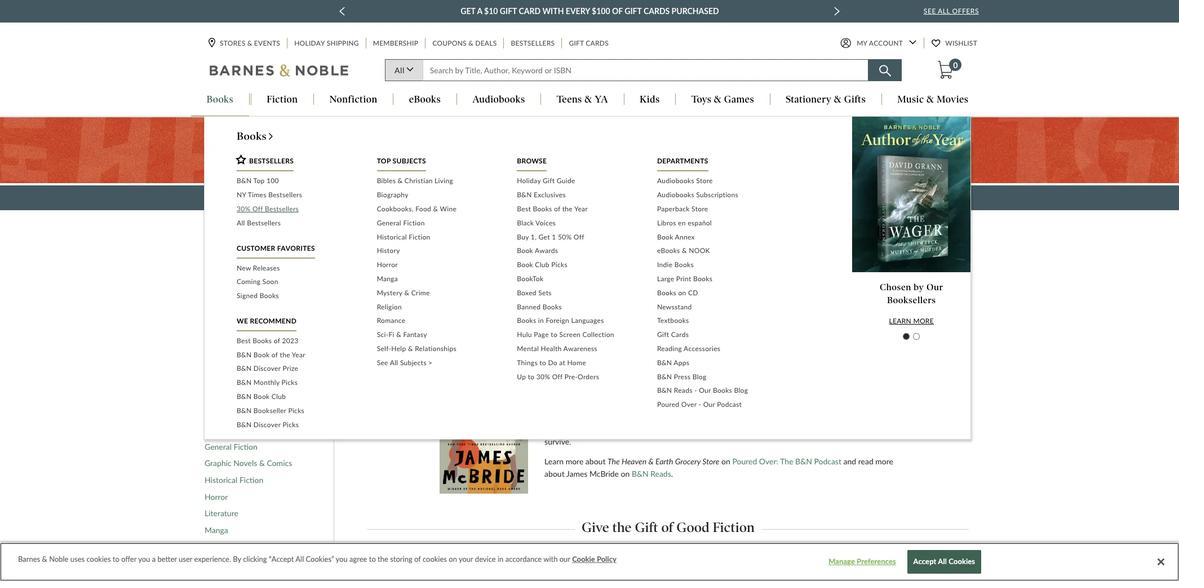 Task type: vqa. For each thing, say whether or not it's contained in the screenshot.
Toy
no



Task type: describe. For each thing, give the bounding box(es) containing it.
fiction up including
[[536, 236, 591, 258]]

b&n inside b&n top 100 ny times bestsellers 30% off bestsellers all bestsellers
[[237, 177, 252, 185]]

customer favorites heading
[[237, 244, 315, 258]]

best books of 2023 b&n book of the year b&n discover prize b&n monthly picks b&n book club b&n bookseller picks b&n discover picks
[[237, 336, 305, 429]]

of down the we recommend heading
[[274, 336, 280, 345]]

b&n inside 2023 b&n book of the year winner learn more
[[592, 313, 622, 329]]

0 vertical spatial gift cards link
[[568, 38, 610, 49]]

sci-fi & fantasy link
[[377, 328, 500, 342]]

0 horizontal spatial manga link
[[205, 525, 228, 535]]

stores & events
[[220, 39, 280, 48]]

see inside 'bibles & christian living biography cookbooks, food & wine general fiction historical fiction history horror manga mystery & crime religion romance sci-fi & fantasy self-help & relationships see all subjects >'
[[377, 358, 388, 367]]

browse a variety of fiction genres including
[[448, 259, 579, 268]]

comics
[[267, 458, 292, 468]]

winner
[[729, 313, 776, 329]]

b&n left press
[[657, 372, 672, 381]]

& inside audiobooks store audiobooks subscriptions paperback store libros en español book annex ebooks & nook indie books large print books books on cd newsstand textbooks gift cards reading accessories b&n apps b&n press blog b&n reads - our books blog poured over - our podcast
[[682, 247, 687, 255]]

subjects inside 'bibles & christian living biography cookbooks, food & wine general fiction historical fiction history horror manga mystery & crime religion romance sci-fi & fantasy self-help & relationships see all subjects >'
[[400, 358, 427, 367]]

on down formed
[[722, 456, 730, 466]]

every
[[566, 6, 590, 16]]

1 horizontal spatial horror link
[[377, 258, 500, 272]]

variety
[[477, 259, 498, 268]]

learn more link
[[889, 317, 934, 325]]

list for departments
[[657, 174, 780, 412]]

best books of 2023 link
[[237, 334, 360, 348]]

cards inside audiobooks store audiobooks subscriptions paperback store libros en español book annex ebooks & nook indie books large print books books on cd newsstand textbooks gift cards reading accessories b&n apps b&n press blog b&n reads - our books blog poured over - our podcast
[[671, 330, 689, 339]]

offer
[[121, 555, 137, 564]]

kids
[[640, 94, 660, 105]]

learn more
[[889, 317, 934, 325]]

en
[[678, 219, 686, 227]]

accordance
[[505, 555, 542, 564]]

textbooks
[[657, 316, 689, 325]]

& right help on the left bottom
[[408, 344, 413, 353]]

fiction ebooks link
[[205, 381, 256, 390]]

2 you from the left
[[336, 555, 348, 564]]

1 vertical spatial general fiction link
[[205, 442, 258, 452]]

fiction inside "link"
[[205, 364, 228, 373]]

gift right $100
[[624, 6, 641, 16]]

manga inside 'bibles & christian living biography cookbooks, food & wine general fiction historical fiction history horror manga mystery & crime religion romance sci-fi & fantasy self-help & relationships see all subjects >'
[[377, 274, 398, 283]]

1 vertical spatial heaven
[[622, 456, 647, 466]]

podcast inside audiobooks store audiobooks subscriptions paperback store libros en español book annex ebooks & nook indie books large print books books on cd newsstand textbooks gift cards reading accessories b&n apps b&n press blog b&n reads - our books blog poured over - our podcast
[[717, 400, 742, 409]]

2023 inside best books of 2023 b&n book of the year b&n discover prize b&n monthly picks b&n book club b&n bookseller picks b&n discover picks
[[282, 336, 298, 345]]

grocery inside the heaven & earth grocery store (2023 b&n book of the year) by james mcbride deacon king kong and national book award winner a stunning novel about a small town and the bonds of community that are formed between marginalized groups in order to survive.
[[652, 363, 694, 376]]

fiction books
[[536, 236, 643, 258]]

1 horizontal spatial the
[[608, 456, 620, 466]]

a up marginalized
[[798, 412, 801, 421]]

up
[[517, 372, 526, 381]]

1 horizontal spatial bestsellers link
[[510, 38, 556, 49]]

book awards link
[[517, 244, 640, 258]]

teens
[[557, 94, 582, 105]]

better
[[157, 555, 177, 564]]

b&n down marginalized
[[795, 456, 812, 466]]

2 vertical spatial home
[[230, 397, 252, 407]]

gift inside holiday gift guide b&n exclusives best books of the year black voices buy 1, get 1 50% off book awards book club picks booktok boxed sets banned books books in foreign languages hulu page to screen collection mental health awareness things to do at home up to 30% off pre-orders
[[543, 177, 555, 185]]

& right stores
[[247, 39, 252, 48]]

in inside holiday gift guide b&n exclusives best books of the year black voices buy 1, get 1 50% off book awards book club picks booktok boxed sets banned books books in foreign languages hulu page to screen collection mental health awareness things to do at home up to 30% off pre-orders
[[538, 316, 544, 325]]

the up wine
[[448, 192, 462, 203]]

& up by
[[235, 542, 241, 552]]

books on cd link
[[657, 286, 780, 300]]

new for new releases
[[205, 330, 221, 340]]

of inside 2023 b&n book of the year winner learn more
[[660, 313, 672, 329]]

voices
[[536, 219, 556, 227]]

by inside the heaven & earth grocery store (2023 b&n book of the year) by james mcbride deacon king kong and national book award winner a stunning novel about a small town and the bonds of community that are formed between marginalized groups in order to survive.
[[545, 380, 553, 389]]

store up 'subscriptions'
[[696, 177, 713, 185]]

0 vertical spatial see
[[924, 7, 936, 15]]

health
[[541, 344, 562, 353]]

book down "buy"
[[517, 247, 533, 255]]

poured inside 'fiction books' main content
[[732, 456, 757, 466]]

0 vertical spatial historical fiction link
[[377, 230, 500, 244]]

teens & ya
[[557, 94, 608, 105]]

picks down b&n bookseller picks 'link'
[[283, 420, 299, 429]]

browse for browse a variety of fiction genres including
[[448, 259, 470, 268]]

nonfiction button
[[314, 94, 393, 106]]

book inside 2023 b&n book of the year winner learn more
[[625, 313, 657, 329]]

book up the stunning in the bottom of the page
[[789, 363, 816, 376]]

poured over: the b&n podcast link
[[732, 456, 841, 466]]

survive.
[[545, 437, 571, 446]]

all left offers
[[938, 7, 950, 15]]

1 vertical spatial coming soon link
[[205, 347, 251, 357]]

uses
[[70, 555, 85, 564]]

fiction books main content
[[0, 117, 1179, 581]]

romance
[[656, 259, 682, 268]]

b&n discover prize link
[[237, 362, 360, 376]]

soon inside new releases coming soon signed books
[[262, 277, 278, 286]]

of left fiction
[[499, 259, 505, 268]]

on inside the 'and read more about james mcbride on'
[[621, 469, 630, 478]]

stationery
[[786, 94, 832, 105]]

bestsellers image
[[235, 154, 247, 165]]

0 vertical spatial new releases link
[[237, 261, 360, 275]]

1 you from the left
[[138, 555, 150, 564]]

& left gifts
[[834, 94, 842, 105]]

mystery inside 'fiction books' main content
[[205, 542, 233, 552]]

learn more about the heaven & earth grocery store on poured over: the b&n podcast
[[545, 456, 841, 466]]

textbooks link
[[657, 314, 780, 328]]

membership link
[[372, 38, 419, 49]]

b&n up the "fiction audiobooks"
[[237, 350, 252, 359]]

2023 inside 2023 b&n book of the year winner learn more
[[560, 313, 588, 329]]

bestsellers up "customer"
[[247, 219, 281, 227]]

learn more link
[[648, 330, 688, 340]]

2 horizontal spatial off
[[574, 233, 584, 241]]

bestsellers heading
[[235, 154, 294, 172]]

page
[[534, 330, 549, 339]]

ebooks inside button
[[409, 94, 441, 105]]

year inside best books of 2023 b&n book of the year b&n discover prize b&n monthly picks b&n book club b&n bookseller picks b&n discover picks
[[292, 350, 305, 359]]

of down best books of 2023 link
[[272, 350, 278, 359]]

kong
[[655, 399, 672, 409]]

1 vertical spatial earth
[[655, 456, 673, 466]]

fiction down food
[[403, 219, 425, 227]]

poured inside audiobooks store audiobooks subscriptions paperback store libros en español book annex ebooks & nook indie books large print books books on cd newsstand textbooks gift cards reading accessories b&n apps b&n press blog b&n reads - our books blog poured over - our podcast
[[657, 400, 679, 409]]

& right novels
[[259, 458, 265, 468]]

book up the "fiction audiobooks"
[[254, 350, 270, 359]]

podcast inside 'fiction books' main content
[[814, 456, 841, 466]]

manga inside 'fiction books' main content
[[205, 525, 228, 535]]

stores & events link
[[209, 38, 281, 49]]

about inside the 'and read more about james mcbride on'
[[545, 469, 565, 478]]

and left many
[[683, 259, 695, 268]]

and right "kong"
[[674, 399, 687, 409]]

books in foreign languages link
[[517, 314, 640, 328]]

mystery & crime
[[205, 542, 263, 552]]

order
[[852, 424, 871, 434]]

picks down b&n book club link
[[288, 406, 304, 415]]

on down holiday gift guide link
[[574, 192, 584, 203]]

teens & ya button
[[541, 94, 624, 106]]

& inside button
[[585, 94, 592, 105]]

my
[[857, 39, 867, 48]]

the right give at the bottom
[[612, 519, 632, 536]]

30% inside b&n top 100 ny times bestsellers 30% off bestsellers all bestsellers
[[237, 205, 251, 213]]

barnes
[[18, 555, 40, 564]]

& right fi
[[396, 330, 401, 339]]

bestsellers down card
[[511, 39, 555, 48]]

1 horizontal spatial off
[[552, 372, 563, 381]]

0 vertical spatial mystery & crime link
[[377, 286, 500, 300]]

holiday gift guide b&n exclusives best books of the year black voices buy 1, get 1 50% off book awards book club picks booktok boxed sets banned books books in foreign languages hulu page to screen collection mental health awareness things to do at home up to 30% off pre-orders
[[517, 177, 614, 381]]

club inside holiday gift guide b&n exclusives best books of the year black voices buy 1, get 1 50% off book awards book club picks booktok boxed sets banned books books in foreign languages hulu page to screen collection mental health awareness things to do at home up to 30% off pre-orders
[[535, 261, 549, 269]]

of inside get a $10 gift card with every $100 of gift cards purchased link
[[612, 6, 622, 16]]

1 horizontal spatial gift cards link
[[657, 328, 780, 342]]

all inside b&n top 100 ny times bestsellers 30% off bestsellers all bestsellers
[[237, 219, 245, 227]]

deals
[[475, 39, 497, 48]]

b&n down the fiction ebooks link
[[237, 392, 252, 401]]

general inside 'fiction books' main content
[[205, 442, 232, 451]]

including
[[550, 259, 577, 268]]

marginalized
[[773, 424, 816, 434]]

fiction inside button
[[267, 94, 298, 105]]

the inside holiday gift guide b&n exclusives best books of the year black voices buy 1, get 1 50% off book awards book club picks booktok boxed sets banned books books in foreign languages hulu page to screen collection mental health awareness things to do at home up to 30% off pre-orders
[[562, 205, 573, 213]]

& right music
[[927, 94, 934, 105]]

releases for new releases
[[223, 330, 252, 340]]

1 vertical spatial grocery
[[675, 456, 701, 466]]

gift down the every
[[569, 39, 584, 48]]

0 vertical spatial get
[[460, 6, 475, 16]]

to right up
[[528, 372, 535, 381]]

b&n left .
[[632, 469, 649, 478]]

buy
[[517, 233, 529, 241]]

to inside the heaven & earth grocery store (2023 b&n book of the year) by james mcbride deacon king kong and national book award winner a stunning novel about a small town and the bonds of community that are formed between marginalized groups in order to survive.
[[873, 424, 880, 434]]

a left $10
[[477, 6, 482, 16]]

our up national
[[699, 386, 711, 395]]

0 vertical spatial cards
[[643, 6, 669, 16]]

holiday for holiday shipping
[[294, 39, 325, 48]]

0 horizontal spatial bestsellers link
[[205, 314, 242, 323]]

store down are
[[703, 456, 719, 466]]

mental health awareness link
[[517, 342, 640, 356]]

many
[[696, 259, 712, 268]]

to left offer
[[113, 555, 119, 564]]

ya
[[595, 94, 608, 105]]

shipping
[[327, 39, 359, 48]]

foreign
[[546, 316, 569, 325]]

graphic novels & comics
[[205, 458, 292, 468]]

romance and many more.
[[656, 259, 731, 268]]

b&n inside holiday gift guide b&n exclusives best books of the year black voices buy 1, get 1 50% off book awards book club picks booktok boxed sets banned books books in foreign languages hulu page to screen collection mental health awareness things to do at home up to 30% off pre-orders
[[517, 191, 532, 199]]

crime inside 'bibles & christian living biography cookbooks, food & wine general fiction historical fiction history horror manga mystery & crime religion romance sci-fi & fantasy self-help & relationships see all subjects >'
[[411, 288, 430, 297]]

romance link
[[377, 314, 500, 328]]

audiobooks inside button
[[472, 94, 525, 105]]

books inside 'fiction books' main content
[[595, 236, 643, 258]]

next slide / item image
[[834, 7, 840, 16]]

religion
[[377, 302, 402, 311]]

all down membership link
[[395, 66, 405, 75]]

libros en español link
[[657, 216, 780, 230]]

best inside holiday gift guide b&n exclusives best books of the year black voices buy 1, get 1 50% off book awards book club picks booktok boxed sets banned books books in foreign languages hulu page to screen collection mental health awareness things to do at home up to 30% off pre-orders
[[517, 205, 531, 213]]

b&n up fiction ebooks
[[237, 364, 252, 373]]

horror inside 'fiction books' main content
[[205, 492, 228, 501]]

list
[[608, 192, 624, 203]]

barnes & noble book of the year! the heaven & earth grocery store. shop now image
[[0, 118, 1179, 183]]

holiday shipping link
[[293, 38, 360, 49]]

gift down audiobooks store link
[[709, 192, 725, 203]]

1 vertical spatial blog
[[734, 386, 748, 395]]

list containing b&n top 100
[[237, 174, 360, 230]]

we recommend heading
[[237, 317, 297, 331]]

our down "b&n reads - our books blog" link in the right of the page
[[703, 400, 715, 409]]

gift inside audiobooks store audiobooks subscriptions paperback store libros en español book annex ebooks & nook indie books large print books books on cd newsstand textbooks gift cards reading accessories b&n apps b&n press blog b&n reads - our books blog poured over - our podcast
[[657, 330, 669, 339]]

1 vertical spatial mystery & crime link
[[205, 542, 263, 552]]

100
[[267, 177, 279, 185]]

1 vertical spatial cards
[[586, 39, 609, 48]]

black voices link
[[517, 216, 640, 230]]

all link
[[385, 59, 423, 81]]

the left the bonds
[[599, 424, 610, 434]]

picks down prize
[[282, 378, 298, 387]]

mcbride inside the 'and read more about james mcbride on'
[[590, 469, 619, 478]]

b&n down fiction audiobooks "link"
[[237, 378, 252, 387]]

1 horizontal spatial -
[[699, 400, 701, 409]]

to right agree
[[369, 555, 376, 564]]

b&n down reading
[[657, 358, 672, 367]]

b&n up general fiction on the left of the page
[[237, 420, 252, 429]]

collection
[[583, 330, 614, 339]]

user image
[[840, 38, 851, 49]]

2 horizontal spatial the
[[780, 456, 793, 466]]

historical inside 'fiction books' main content
[[205, 475, 237, 485]]

all right "accept
[[295, 555, 304, 564]]

b&n reads .
[[632, 469, 673, 478]]

bestsellers down the 'ny times bestsellers' link
[[265, 205, 299, 213]]

signed books link
[[237, 289, 360, 303]]

favorites
[[277, 244, 315, 252]]

2 cookies from the left
[[423, 555, 447, 564]]

living
[[435, 177, 453, 185]]

bibles & christian living link
[[377, 174, 500, 188]]

bestsellers down b&n top 100 link
[[268, 191, 302, 199]]

to left "do" on the left bottom
[[540, 358, 546, 367]]

30% off bestsellers link
[[237, 202, 360, 216]]

heaven inside the heaven & earth grocery store (2023 b&n book of the year) by james mcbride deacon king kong and national book award winner a stunning novel about a small town and the bonds of community that are formed between marginalized groups in order to survive.
[[567, 363, 607, 376]]

to right page
[[551, 330, 557, 339]]

0 vertical spatial -
[[694, 386, 697, 395]]

b&n inside the heaven & earth grocery store (2023 b&n book of the year) by james mcbride deacon king kong and national book award winner a stunning novel about a small town and the bonds of community that are formed between marginalized groups in order to survive.
[[761, 363, 786, 376]]

our inside 'fiction books' main content
[[655, 192, 671, 203]]

banned
[[517, 302, 541, 311]]

b&n up "kong"
[[657, 386, 672, 395]]

music
[[897, 94, 924, 105]]

gift left the good
[[635, 519, 658, 536]]

down arrow image
[[909, 40, 917, 45]]

books inside best books of 2023 b&n book of the year b&n discover prize b&n monthly picks b&n book club b&n bookseller picks b&n discover picks
[[253, 336, 272, 345]]

a left variety
[[472, 259, 475, 268]]

browse heading
[[517, 157, 547, 172]]

see all offers
[[924, 7, 979, 15]]

nook
[[689, 247, 710, 255]]

fiction down the fiction ebooks link
[[205, 397, 228, 407]]

bestsellers inside 'fiction books' main content
[[205, 314, 242, 323]]

logo image
[[210, 64, 349, 80]]

a right novel
[[878, 412, 882, 421]]

1 vertical spatial historical fiction link
[[205, 475, 263, 485]]

cookies"
[[306, 555, 334, 564]]

cookie policy link
[[572, 554, 617, 565]]

& right bibles
[[398, 177, 403, 185]]

everyone
[[531, 192, 571, 203]]

bookseller
[[254, 406, 286, 415]]

the left the year)
[[833, 363, 850, 376]]

do
[[548, 358, 557, 367]]

james inside the heaven & earth grocery store (2023 b&n book of the year) by james mcbride deacon king kong and national book award winner a stunning novel about a small town and the bonds of community that are formed between marginalized groups in order to survive.
[[555, 380, 576, 389]]

& up the b&n reads link
[[648, 456, 654, 466]]

learn
[[889, 317, 911, 325]]

0 vertical spatial blog
[[693, 372, 706, 381]]

over
[[681, 400, 697, 409]]

1 vertical spatial new releases link
[[205, 330, 252, 340]]

historical inside 'bibles & christian living biography cookbooks, food & wine general fiction historical fiction history horror manga mystery & crime religion romance sci-fi & fantasy self-help & relationships see all subjects >'
[[377, 233, 407, 241]]

the inside alert dialog
[[378, 555, 388, 564]]

books inside the books button
[[207, 94, 233, 105]]

more.
[[714, 259, 731, 268]]

store up 'español'
[[692, 205, 708, 213]]

award
[[740, 399, 762, 409]]

by inside 'chosen by our booksellers'
[[914, 282, 924, 293]]

audiobooks inside "link"
[[230, 364, 272, 373]]

community
[[644, 424, 683, 434]]

winner
[[764, 399, 788, 409]]

read
[[858, 456, 874, 466]]

fiction down graphic novels & comics link
[[239, 475, 263, 485]]

storing
[[390, 555, 412, 564]]

fiction up we
[[236, 298, 264, 307]]

home inside holiday gift guide b&n exclusives best books of the year black voices buy 1, get 1 50% off book awards book club picks booktok boxed sets banned books books in foreign languages hulu page to screen collection mental health awareness things to do at home up to 30% off pre-orders
[[567, 358, 586, 367]]



Task type: locate. For each thing, give the bounding box(es) containing it.
we recommend
[[237, 317, 297, 325]]

fiction down coming soon
[[205, 364, 228, 373]]

bestsellers link down card
[[510, 38, 556, 49]]

of down everyone
[[554, 205, 560, 213]]

releases inside new releases coming soon signed books
[[253, 264, 280, 272]]

the heaven & earth grocery store (2023 b&n book of the year) by james mcbride deacon king kong and national book award winner a stunning novel about a small town and the bonds of community that are formed between marginalized groups in order to survive.
[[545, 363, 882, 446]]

of inside the privacy alert dialog
[[414, 555, 421, 564]]

b&n discover picks link
[[237, 418, 360, 432]]

1 vertical spatial james
[[566, 469, 588, 478]]

national
[[689, 399, 718, 409]]

guide inside holiday gift guide b&n exclusives best books of the year black voices buy 1, get 1 50% off book awards book club picks booktok boxed sets banned books books in foreign languages hulu page to screen collection mental health awareness things to do at home up to 30% off pre-orders
[[557, 177, 575, 185]]

fiction up the fiction home
[[205, 381, 228, 390]]

1 horizontal spatial manga
[[377, 274, 398, 283]]

general fiction link down wine
[[377, 216, 500, 230]]

2 more from the left
[[876, 456, 893, 466]]

0 vertical spatial heaven
[[567, 363, 607, 376]]

of left the year)
[[819, 363, 829, 376]]

signed
[[237, 291, 258, 300]]

1 horizontal spatial poured
[[732, 456, 757, 466]]

holiday for holiday gift guide b&n exclusives best books of the year black voices buy 1, get 1 50% off book awards book club picks booktok boxed sets banned books books in foreign languages hulu page to screen collection mental health awareness things to do at home up to 30% off pre-orders
[[517, 177, 541, 185]]

over:
[[759, 456, 778, 466]]

more down survive.
[[566, 456, 584, 466]]

the heaven & earth grocery store (2023 b&n book of the year) image
[[439, 360, 528, 494]]

top up bibles
[[377, 157, 391, 165]]

coming
[[237, 277, 261, 286], [205, 347, 231, 357]]

mcbride down things to do at home link
[[578, 380, 607, 389]]

0 vertical spatial discover
[[254, 364, 281, 373]]

wishlist
[[945, 39, 977, 48]]

fiction ebooks
[[205, 381, 256, 390]]

0 horizontal spatial 2023
[[282, 336, 298, 345]]

large
[[657, 274, 674, 283]]

b&n press blog link
[[657, 370, 780, 384]]

search image
[[879, 65, 891, 77]]

all bestsellers link
[[237, 216, 360, 230]]

general fiction link
[[377, 216, 500, 230], [205, 442, 258, 452]]

list containing audiobooks store
[[657, 174, 780, 412]]

b&n top 100 link
[[237, 174, 360, 188]]

b&n bookseller picks link
[[237, 404, 360, 418]]

of inside holiday gift guide b&n exclusives best books of the year black voices buy 1, get 1 50% off book awards book club picks booktok boxed sets banned books books in foreign languages hulu page to screen collection mental health awareness things to do at home up to 30% off pre-orders
[[554, 205, 560, 213]]

subjects for biography
[[393, 157, 426, 165]]

0 vertical spatial historical
[[377, 233, 407, 241]]

subjects for graphic novels & comics
[[234, 426, 267, 435]]

0 horizontal spatial you
[[138, 555, 150, 564]]

horror link up religion link
[[377, 258, 500, 272]]

see down self-
[[377, 358, 388, 367]]

1 cookies from the left
[[87, 555, 111, 564]]

top inside heading
[[377, 157, 391, 165]]

0 horizontal spatial reads
[[651, 469, 671, 478]]

literature
[[205, 509, 238, 518]]

books button
[[191, 94, 249, 116]]

& right toys
[[714, 94, 722, 105]]

1 vertical spatial about
[[586, 456, 606, 466]]

0 horizontal spatial blog
[[693, 372, 706, 381]]

1 vertical spatial manga
[[205, 525, 228, 535]]

1 vertical spatial 30%
[[536, 372, 550, 381]]

audiobooks store link
[[657, 174, 780, 188]]

new inside new releases coming soon signed books
[[237, 264, 251, 272]]

1 discover from the top
[[254, 364, 281, 373]]

fiction subjects
[[205, 426, 267, 435]]

music & movies button
[[882, 94, 984, 106]]

browse up for
[[517, 157, 547, 165]]

boxed sets link
[[517, 286, 640, 300]]

list containing bibles & christian living
[[377, 174, 500, 370]]

0 vertical spatial soon
[[262, 277, 278, 286]]

accept
[[913, 557, 936, 566]]

& down find at the top left
[[433, 205, 438, 213]]

subjects up christian
[[393, 157, 426, 165]]

top inside b&n top 100 ny times bestsellers 30% off bestsellers all bestsellers
[[253, 177, 265, 185]]

books inside new releases coming soon signed books
[[260, 291, 279, 300]]

privacy alert dialog
[[0, 543, 1179, 581]]

0 vertical spatial horror link
[[377, 258, 500, 272]]

historical up history
[[377, 233, 407, 241]]

ebooks inside 'fiction books' main content
[[230, 381, 256, 390]]

heaven up the b&n reads link
[[622, 456, 647, 466]]

device
[[475, 555, 496, 564]]

1 horizontal spatial cookies
[[423, 555, 447, 564]]

1 vertical spatial podcast
[[814, 456, 841, 466]]

more inside the 'and read more about james mcbride on'
[[876, 456, 893, 466]]

0 horizontal spatial learn
[[545, 456, 564, 466]]

español
[[688, 219, 712, 227]]

1 horizontal spatial by
[[914, 282, 924, 293]]

heaven up james mcbride link at the bottom of the page
[[567, 363, 607, 376]]

holiday left shipping
[[294, 39, 325, 48]]

browse for browse fiction
[[205, 298, 234, 307]]

0 horizontal spatial see
[[377, 358, 388, 367]]

& inside "button"
[[714, 94, 722, 105]]

year down books on cd 'link'
[[699, 313, 726, 329]]

2 vertical spatial about
[[545, 469, 565, 478]]

& left the deals
[[468, 39, 473, 48]]

chosen by our booksellers
[[880, 282, 943, 305]]

1 horizontal spatial 30%
[[536, 372, 550, 381]]

the up more
[[676, 313, 695, 329]]

0 horizontal spatial cards
[[586, 39, 609, 48]]

toys
[[692, 94, 712, 105]]

0 vertical spatial ebooks
[[409, 94, 441, 105]]

0 vertical spatial club
[[535, 261, 549, 269]]

1 horizontal spatial about
[[586, 456, 606, 466]]

books
[[207, 94, 233, 105], [237, 130, 267, 143], [533, 205, 552, 213], [595, 236, 643, 258], [675, 261, 694, 269], [693, 274, 713, 283], [657, 288, 676, 297], [260, 291, 279, 300], [543, 302, 562, 311], [517, 316, 536, 325], [253, 336, 272, 345], [713, 386, 732, 395]]

0 horizontal spatial manga
[[205, 525, 228, 535]]

noble
[[49, 555, 68, 564]]

in
[[538, 316, 544, 325], [844, 424, 850, 434], [498, 555, 504, 564]]

your
[[459, 555, 473, 564]]

podcast
[[717, 400, 742, 409], [814, 456, 841, 466]]

list
[[237, 174, 360, 230], [377, 174, 500, 370], [517, 174, 640, 384], [657, 174, 780, 412], [237, 261, 360, 303], [237, 334, 360, 432]]

book up booktok
[[517, 261, 533, 269]]

we
[[237, 317, 248, 325]]

1 vertical spatial horror
[[205, 492, 228, 501]]

fi
[[389, 330, 394, 339]]

& down annex
[[682, 247, 687, 255]]

0 horizontal spatial releases
[[223, 330, 252, 340]]

earth inside the heaven & earth grocery store (2023 b&n book of the year) by james mcbride deacon king kong and national book award winner a stunning novel about a small town and the bonds of community that are formed between marginalized groups in order to survive.
[[621, 363, 649, 376]]

soon up the "fiction audiobooks"
[[233, 347, 251, 357]]

2 horizontal spatial cards
[[671, 330, 689, 339]]

subscriptions
[[696, 191, 738, 199]]

coming soon link down favorites
[[237, 275, 360, 289]]

fiction home link
[[205, 397, 252, 407]]

get a $10 gift card with every $100 of gift cards purchased
[[460, 6, 719, 16]]

learn inside 2023 b&n book of the year winner learn more
[[648, 330, 667, 340]]

the heaven & earth grocery store (2023 b&n book of the year) link
[[545, 363, 897, 379]]

all inside button
[[938, 557, 947, 566]]

0 horizontal spatial crime
[[243, 542, 263, 552]]

soon
[[262, 277, 278, 286], [233, 347, 251, 357]]

coming soon link down the new releases
[[205, 347, 251, 357]]

list for we recommend
[[237, 334, 360, 432]]

bestsellers inside heading
[[249, 157, 294, 165]]

for
[[517, 192, 529, 203]]

1 horizontal spatial historical
[[377, 233, 407, 241]]

holiday shipping
[[294, 39, 359, 48]]

all inside 'bibles & christian living biography cookbooks, food & wine general fiction historical fiction history horror manga mystery & crime religion romance sci-fi & fantasy self-help & relationships see all subjects >'
[[390, 358, 398, 367]]

holiday inside 'fiction books' main content
[[674, 192, 706, 203]]

cookies left your
[[423, 555, 447, 564]]

on inside the privacy alert dialog
[[449, 555, 457, 564]]

Search by Title, Author, Keyword or ISBN text field
[[423, 59, 869, 81]]

list for top subjects
[[377, 174, 500, 370]]

club down awards
[[535, 261, 549, 269]]

0 horizontal spatial by
[[545, 380, 553, 389]]

reads inside audiobooks store audiobooks subscriptions paperback store libros en español book annex ebooks & nook indie books large print books books on cd newsstand textbooks gift cards reading accessories b&n apps b&n press blog b&n reads - our books blog poured over - our podcast
[[674, 386, 693, 395]]

fiction up general fiction on the left of the page
[[205, 426, 232, 435]]

0 vertical spatial browse
[[517, 157, 547, 165]]

picks inside holiday gift guide b&n exclusives best books of the year black voices buy 1, get 1 50% off book awards book club picks booktok boxed sets banned books books in foreign languages hulu page to screen collection mental health awareness things to do at home up to 30% off pre-orders
[[551, 261, 568, 269]]

0 horizontal spatial top
[[253, 177, 265, 185]]

manga
[[377, 274, 398, 283], [205, 525, 228, 535]]

kids button
[[624, 94, 675, 106]]

1 horizontal spatial general fiction link
[[377, 216, 500, 230]]

1 horizontal spatial best
[[517, 205, 531, 213]]

best up coming soon
[[237, 336, 251, 345]]

0 horizontal spatial about
[[545, 469, 565, 478]]

the inside the heaven & earth grocery store (2023 b&n book of the year) by james mcbride deacon king kong and national book award winner a stunning novel about a small town and the bonds of community that are formed between marginalized groups in order to survive.
[[545, 363, 564, 376]]

crime up religion link
[[411, 288, 430, 297]]

book down "b&n reads - our books blog" link in the right of the page
[[720, 399, 738, 409]]

james down survive.
[[566, 469, 588, 478]]

blog right press
[[693, 372, 706, 381]]

the down the bonds
[[608, 456, 620, 466]]

0 vertical spatial about
[[856, 412, 876, 421]]

mental
[[517, 344, 539, 353]]

2 vertical spatial year
[[292, 350, 305, 359]]

gift left for
[[498, 192, 514, 203]]

club up bookseller
[[272, 392, 286, 401]]

2 vertical spatial browse
[[205, 298, 234, 307]]

0 horizontal spatial poured
[[657, 400, 679, 409]]

soon inside 'fiction books' main content
[[233, 347, 251, 357]]

blog up award at the right bottom of the page
[[734, 386, 748, 395]]

1 vertical spatial see
[[377, 358, 388, 367]]

to right order
[[873, 424, 880, 434]]

0 vertical spatial james
[[555, 380, 576, 389]]

account
[[869, 39, 903, 48]]

0 vertical spatial home
[[565, 227, 581, 235]]

paperback
[[657, 205, 690, 213]]

releases for new releases coming soon signed books
[[253, 264, 280, 272]]

browse down history link
[[448, 259, 470, 268]]

purchased
[[671, 6, 719, 16]]

of left the good
[[661, 519, 673, 536]]

of up learn more link
[[660, 313, 672, 329]]

booktok link
[[517, 272, 640, 286]]

1 more from the left
[[566, 456, 584, 466]]

list for browse
[[517, 174, 640, 384]]

self-help & relationships link
[[377, 342, 500, 356]]

cards down textbooks
[[671, 330, 689, 339]]

more
[[913, 317, 934, 325]]

1 horizontal spatial coming
[[237, 277, 261, 286]]

1 vertical spatial coming
[[205, 347, 231, 357]]

a inside alert dialog
[[152, 555, 156, 564]]

general down cookbooks,
[[377, 219, 401, 227]]

b&n exclusives link
[[517, 188, 640, 202]]

all down ny
[[237, 219, 245, 227]]

in inside the heaven & earth grocery store (2023 b&n book of the year) by james mcbride deacon king kong and national book award winner a stunning novel about a small town and the bonds of community that are formed between marginalized groups in order to survive.
[[844, 424, 850, 434]]

best books of the year link
[[517, 202, 640, 216]]

top subjects heading
[[377, 157, 426, 172]]

releases inside 'fiction books' main content
[[223, 330, 252, 340]]

you left agree
[[336, 555, 348, 564]]

historical down graphic
[[205, 475, 237, 485]]

new for new releases coming soon signed books
[[237, 264, 251, 272]]

0 vertical spatial mcbride
[[578, 380, 607, 389]]

reads inside 'fiction books' main content
[[651, 469, 671, 478]]

james down at
[[555, 380, 576, 389]]

list containing new releases
[[237, 261, 360, 303]]

and right town
[[584, 424, 597, 434]]

get left $10
[[460, 6, 475, 16]]

1 vertical spatial browse
[[448, 259, 470, 268]]

b&n right (2023
[[761, 363, 786, 376]]

ny times bestsellers link
[[237, 188, 360, 202]]

year)
[[852, 363, 878, 376]]

store inside the heaven & earth grocery store (2023 b&n book of the year) by james mcbride deacon king kong and national book award winner a stunning novel about a small town and the bonds of community that are formed between marginalized groups in order to survive.
[[697, 363, 724, 376]]

1,
[[531, 233, 537, 241]]

about inside the heaven & earth grocery store (2023 b&n book of the year) by james mcbride deacon king kong and national book award winner a stunning novel about a small town and the bonds of community that are formed between marginalized groups in order to survive.
[[856, 412, 876, 421]]

book inside audiobooks store audiobooks subscriptions paperback store libros en español book annex ebooks & nook indie books large print books books on cd newsstand textbooks gift cards reading accessories b&n apps b&n press blog b&n reads - our books blog poured over - our podcast
[[657, 233, 673, 241]]

and inside the 'and read more about james mcbride on'
[[844, 456, 856, 466]]

the inside best books of 2023 b&n book of the year b&n discover prize b&n monthly picks b&n book club b&n bookseller picks b&n discover picks
[[280, 350, 290, 359]]

new
[[237, 264, 251, 272], [205, 330, 221, 340]]

fiction up history link
[[409, 233, 430, 241]]

book down monthly
[[254, 392, 270, 401]]

2 discover from the top
[[254, 420, 281, 429]]

0 horizontal spatial historical
[[205, 475, 237, 485]]

horror link inside 'fiction books' main content
[[205, 492, 228, 502]]

list for customer favorites
[[237, 261, 360, 303]]

0 horizontal spatial more
[[566, 456, 584, 466]]

& inside the heaven & earth grocery store (2023 b&n book of the year) by james mcbride deacon king kong and national book award winner a stunning novel about a small town and the bonds of community that are formed between marginalized groups in order to survive.
[[610, 363, 618, 376]]

off left pre-
[[552, 372, 563, 381]]

user
[[179, 555, 192, 564]]

ebooks up romance
[[657, 247, 680, 255]]

graphic
[[205, 458, 232, 468]]

mystery & crime link up romance link
[[377, 286, 500, 300]]

mystery inside 'bibles & christian living biography cookbooks, food & wine general fiction historical fiction history horror manga mystery & crime religion romance sci-fi & fantasy self-help & relationships see all subjects >'
[[377, 288, 402, 297]]

crime inside 'fiction books' main content
[[243, 542, 263, 552]]

coming inside new releases coming soon signed books
[[237, 277, 261, 286]]

releases down customer favorites heading
[[253, 264, 280, 272]]

general fiction
[[205, 442, 258, 451]]

card
[[519, 6, 540, 16]]

guide inside 'fiction books' main content
[[728, 192, 753, 203]]

0 horizontal spatial ebooks
[[230, 381, 256, 390]]

departments heading
[[657, 157, 708, 172]]

2 vertical spatial cards
[[671, 330, 689, 339]]

mcbride left the b&n reads link
[[590, 469, 619, 478]]

bonds
[[612, 424, 633, 434]]

1 horizontal spatial heaven
[[622, 456, 647, 466]]

0 horizontal spatial 30%
[[237, 205, 251, 213]]

1 vertical spatial year
[[699, 313, 726, 329]]

gift right $10
[[500, 6, 517, 16]]

(2023
[[727, 363, 758, 376]]

0 horizontal spatial best
[[237, 336, 251, 345]]

0 vertical spatial general fiction link
[[377, 216, 500, 230]]

1 horizontal spatial cards
[[643, 6, 669, 16]]

1 horizontal spatial you
[[336, 555, 348, 564]]

& left 'ya'
[[585, 94, 592, 105]]

0 vertical spatial coming soon link
[[237, 275, 360, 289]]

0 horizontal spatial cookies
[[87, 555, 111, 564]]

more right read
[[876, 456, 893, 466]]

0 horizontal spatial general fiction link
[[205, 442, 258, 452]]

- right over
[[699, 400, 701, 409]]

ebooks inside audiobooks store audiobooks subscriptions paperback store libros en español book annex ebooks & nook indie books large print books books on cd newsstand textbooks gift cards reading accessories b&n apps b&n press blog b&n reads - our books blog poured over - our podcast
[[657, 247, 680, 255]]

1 vertical spatial club
[[272, 392, 286, 401]]

holiday gift guide link
[[517, 174, 640, 188]]

accept all cookies button
[[907, 550, 981, 574]]

preferences
[[857, 557, 896, 566]]

1 vertical spatial home
[[567, 358, 586, 367]]

0 vertical spatial manga link
[[377, 272, 500, 286]]

0 vertical spatial coming
[[237, 277, 261, 286]]

holiday inside holiday gift guide b&n exclusives best books of the year black voices buy 1, get 1 50% off book awards book club picks booktok boxed sets banned books books in foreign languages hulu page to screen collection mental health awareness things to do at home up to 30% off pre-orders
[[517, 177, 541, 185]]

bestsellers up 100
[[249, 157, 294, 165]]

b&n up ny
[[237, 177, 252, 185]]

heaven
[[567, 363, 607, 376], [622, 456, 647, 466]]

list containing holiday gift guide
[[517, 174, 640, 384]]

0 horizontal spatial browse
[[205, 298, 234, 307]]

None field
[[423, 59, 869, 81]]

1 vertical spatial horror link
[[205, 492, 228, 502]]

browse for "browse" heading
[[517, 157, 547, 165]]

0 vertical spatial podcast
[[717, 400, 742, 409]]

cart image
[[938, 61, 953, 79]]

year down best books of 2023 link
[[292, 350, 305, 359]]

2023
[[560, 313, 588, 329], [282, 336, 298, 345]]

of right the bonds
[[635, 424, 642, 434]]

discover down bookseller
[[254, 420, 281, 429]]

0 vertical spatial in
[[538, 316, 544, 325]]

2 vertical spatial in
[[498, 555, 504, 564]]

our inside 'chosen by our booksellers'
[[926, 282, 943, 293]]

get a $10 gift card with every $100 of gift cards purchased link
[[460, 5, 719, 18]]

home
[[565, 227, 581, 235], [567, 358, 586, 367], [230, 397, 252, 407]]

holiday inside holiday shipping link
[[294, 39, 325, 48]]

the inside 2023 b&n book of the year winner learn more
[[676, 313, 695, 329]]

grocery down that
[[675, 456, 701, 466]]

previous slide / item image
[[339, 7, 345, 16]]

1 vertical spatial crime
[[243, 542, 263, 552]]

1 vertical spatial manga link
[[205, 525, 228, 535]]

bibles
[[377, 177, 396, 185]]

b&n up fiction subjects on the bottom left of page
[[237, 406, 252, 415]]

year down b&n exclusives "link"
[[574, 205, 588, 213]]

horror inside 'bibles & christian living biography cookbooks, food & wine general fiction historical fiction history horror manga mystery & crime religion romance sci-fi & fantasy self-help & relationships see all subjects >'
[[377, 261, 398, 269]]

2 vertical spatial off
[[552, 372, 563, 381]]

literature link
[[205, 509, 238, 518]]

mcbride inside the heaven & earth grocery store (2023 b&n book of the year) by james mcbride deacon king kong and national book award winner a stunning novel about a small town and the bonds of community that are formed between marginalized groups in order to survive.
[[578, 380, 607, 389]]

fiction up novels
[[234, 442, 258, 451]]

best inside best books of 2023 b&n book of the year b&n discover prize b&n monthly picks b&n book club b&n bookseller picks b&n discover picks
[[237, 336, 251, 345]]

0 vertical spatial crime
[[411, 288, 430, 297]]

0 horizontal spatial soon
[[233, 347, 251, 357]]

a
[[477, 6, 482, 16], [472, 259, 475, 268], [798, 412, 801, 421], [878, 412, 882, 421], [152, 555, 156, 564]]

year inside 2023 b&n book of the year winner learn more
[[699, 313, 726, 329]]

30% inside holiday gift guide b&n exclusives best books of the year black voices buy 1, get 1 50% off book awards book club picks booktok boxed sets banned books books in foreign languages hulu page to screen collection mental health awareness things to do at home up to 30% off pre-orders
[[536, 372, 550, 381]]

0 horizontal spatial historical fiction link
[[205, 475, 263, 485]]

0 horizontal spatial new
[[205, 330, 221, 340]]

list containing best books of 2023
[[237, 334, 360, 432]]

on inside audiobooks store audiobooks subscriptions paperback store libros en español book annex ebooks & nook indie books large print books books on cd newsstand textbooks gift cards reading accessories b&n apps b&n press blog b&n reads - our books blog poured over - our podcast
[[678, 288, 686, 297]]

1 vertical spatial subjects
[[400, 358, 427, 367]]

graphic novels & comics link
[[205, 458, 292, 468]]

$10
[[484, 6, 498, 16]]

year
[[574, 205, 588, 213], [699, 313, 726, 329], [292, 350, 305, 359]]

james inside the 'and read more about james mcbride on'
[[566, 469, 588, 478]]

poured left over:
[[732, 456, 757, 466]]

chosen
[[880, 282, 911, 293]]

0 horizontal spatial heaven
[[567, 363, 607, 376]]

& up romance
[[404, 288, 409, 297]]

general inside 'bibles & christian living biography cookbooks, food & wine general fiction historical fiction history horror manga mystery & crime religion romance sci-fi & fantasy self-help & relationships see all subjects >'
[[377, 219, 401, 227]]

indie books link
[[657, 258, 780, 272]]

1 vertical spatial reads
[[651, 469, 671, 478]]

languages
[[571, 316, 604, 325]]

0 horizontal spatial general
[[205, 442, 232, 451]]

all right accept at the right
[[938, 557, 947, 566]]

town
[[564, 424, 582, 434]]

in down novel
[[844, 424, 850, 434]]

club inside best books of 2023 b&n book of the year b&n discover prize b&n monthly picks b&n book club b&n bookseller picks b&n discover picks
[[272, 392, 286, 401]]

learn down survive.
[[545, 456, 564, 466]]

1 horizontal spatial podcast
[[814, 456, 841, 466]]

shop
[[631, 192, 652, 203]]

off inside b&n top 100 ny times bestsellers 30% off bestsellers all bestsellers
[[252, 205, 263, 213]]

coming inside 'fiction books' main content
[[205, 347, 231, 357]]

novels
[[234, 458, 257, 468]]

0 horizontal spatial earth
[[621, 363, 649, 376]]

manage preferences button
[[827, 551, 898, 573]]

to
[[551, 330, 557, 339], [540, 358, 546, 367], [528, 372, 535, 381], [873, 424, 880, 434], [113, 555, 119, 564], [369, 555, 376, 564]]

1 vertical spatial in
[[844, 424, 850, 434]]

0 vertical spatial releases
[[253, 264, 280, 272]]

1 vertical spatial releases
[[223, 330, 252, 340]]

0 vertical spatial best
[[517, 205, 531, 213]]

new inside 'fiction books' main content
[[205, 330, 221, 340]]

bibles & christian living biography cookbooks, food & wine general fiction historical fiction history horror manga mystery & crime religion romance sci-fi & fantasy self-help & relationships see all subjects >
[[377, 177, 457, 367]]

& inside the privacy alert dialog
[[42, 555, 47, 564]]

print
[[676, 274, 691, 283]]

1 vertical spatial gift cards link
[[657, 328, 780, 342]]

gift up reading
[[657, 330, 669, 339]]

0 horizontal spatial get
[[460, 6, 475, 16]]

up to 30% off pre-orders link
[[517, 370, 640, 384]]

booktok
[[517, 274, 544, 283]]

subjects inside 'fiction books' main content
[[234, 426, 267, 435]]

in inside the privacy alert dialog
[[498, 555, 504, 564]]

subjects up general fiction on the left of the page
[[234, 426, 267, 435]]

fiction right the good
[[713, 519, 755, 536]]

year inside holiday gift guide b&n exclusives best books of the year black voices buy 1, get 1 50% off book awards book club picks booktok boxed sets banned books books in foreign languages hulu page to screen collection mental health awareness things to do at home up to 30% off pre-orders
[[574, 205, 588, 213]]

earth up .
[[655, 456, 673, 466]]

store down reading accessories link
[[697, 363, 724, 376]]



